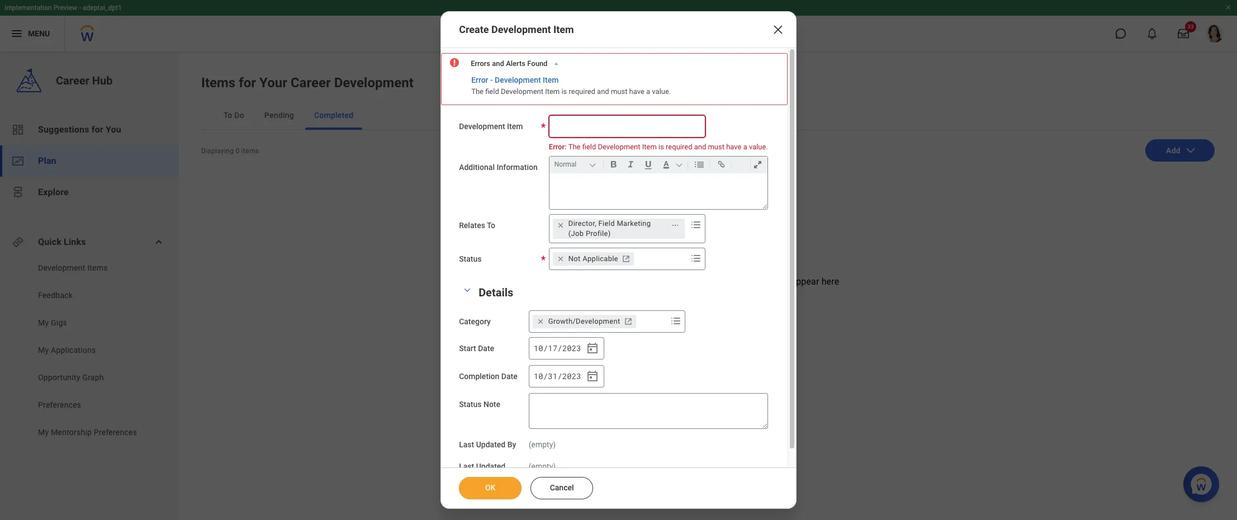 Task type: describe. For each thing, give the bounding box(es) containing it.
completed button
[[305, 101, 363, 130]]

director, field marketing (job profile), press delete to clear value. option
[[553, 219, 685, 239]]

1 horizontal spatial required
[[666, 143, 693, 151]]

items you complete for your career development will appear here
[[577, 276, 840, 287]]

0 horizontal spatial career
[[56, 74, 89, 87]]

error - development item link
[[472, 76, 559, 86]]

inbox large image
[[1178, 28, 1190, 39]]

field inside the error - development item the field development item is required and must have a value.
[[486, 87, 499, 96]]

items
[[242, 147, 259, 155]]

my applications link
[[37, 345, 152, 356]]

director, field marketing (job profile)
[[569, 219, 651, 238]]

ok button
[[459, 477, 522, 499]]

career
[[693, 276, 719, 287]]

17
[[548, 343, 558, 353]]

completed
[[314, 111, 354, 120]]

cancel
[[550, 483, 574, 492]]

have inside the error - development item the field development item is required and must have a value.
[[630, 87, 645, 96]]

1 horizontal spatial must
[[708, 143, 725, 151]]

tab list containing to do
[[201, 101, 1215, 130]]

your
[[673, 276, 691, 287]]

details
[[479, 286, 514, 299]]

and inside the error - development item the field development item is required and must have a value.
[[597, 87, 609, 96]]

my for my mentorship preferences
[[38, 428, 49, 437]]

underline image
[[641, 158, 656, 171]]

feedback
[[38, 291, 73, 300]]

graph
[[82, 373, 104, 382]]

development down alerts
[[495, 76, 541, 84]]

errors and alerts found
[[471, 59, 548, 68]]

1 vertical spatial have
[[727, 143, 742, 151]]

explore
[[38, 187, 69, 197]]

last updated
[[459, 462, 506, 471]]

development items
[[38, 263, 108, 272]]

your
[[260, 75, 287, 91]]

development up bold image
[[598, 143, 641, 151]]

status note
[[459, 400, 501, 409]]

career hub
[[56, 74, 113, 87]]

last for last updated
[[459, 462, 474, 471]]

implementation
[[4, 4, 52, 12]]

development
[[721, 276, 773, 287]]

date for 10 / 17 / 2023
[[478, 344, 494, 353]]

exclamation image
[[450, 59, 459, 67]]

updated for last updated by
[[476, 440, 506, 449]]

you
[[106, 124, 121, 135]]

plan
[[38, 155, 56, 166]]

1 horizontal spatial field
[[583, 143, 596, 151]]

field
[[599, 219, 615, 228]]

development up completed button
[[334, 75, 414, 91]]

calendar image
[[586, 370, 599, 383]]

development items link
[[37, 262, 152, 273]]

/ left 17
[[543, 343, 548, 353]]

prompts image for relates to
[[689, 218, 703, 232]]

implementation preview -   adeptai_dpt1 banner
[[0, 0, 1238, 51]]

development item
[[459, 122, 523, 131]]

1 horizontal spatial is
[[659, 143, 664, 151]]

to inside the details dialog
[[487, 221, 496, 230]]

last updated by
[[459, 440, 516, 449]]

10 / 17 / 2023
[[534, 343, 581, 353]]

not applicable element
[[569, 254, 619, 264]]

timeline milestone image
[[11, 186, 25, 199]]

normal
[[555, 161, 577, 169]]

onboarding home image
[[11, 154, 25, 168]]

status for status note
[[459, 400, 482, 409]]

/ right 17
[[558, 343, 562, 353]]

start date group
[[529, 337, 604, 360]]

not
[[569, 255, 581, 263]]

x small image for category
[[535, 316, 546, 327]]

close environment banner image
[[1225, 4, 1232, 11]]

0 horizontal spatial and
[[492, 59, 504, 68]]

explore link
[[0, 177, 179, 208]]

relates to
[[459, 221, 496, 230]]

relates
[[459, 221, 485, 230]]

1 vertical spatial value.
[[749, 143, 768, 151]]

growth/development
[[548, 317, 621, 326]]

suggestions for you
[[38, 124, 121, 135]]

1 vertical spatial preferences
[[94, 428, 137, 437]]

mentorship
[[51, 428, 92, 437]]

bulleted list image
[[692, 158, 707, 171]]

my gigs link
[[37, 317, 152, 328]]

error - development item the field development item is required and must have a value.
[[472, 76, 671, 96]]

value. inside the error - development item the field development item is required and must have a value.
[[652, 87, 671, 96]]

list containing suggestions for you
[[0, 114, 179, 208]]

my applications
[[38, 346, 96, 355]]

my for my applications
[[38, 346, 49, 355]]

/ left 31
[[543, 371, 548, 381]]

2 vertical spatial and
[[694, 143, 707, 151]]

31
[[548, 371, 558, 381]]

normal group
[[552, 157, 770, 174]]

development down error - development item link at the left top of the page
[[501, 87, 544, 96]]

opportunity graph
[[38, 373, 104, 382]]

ext link image for status
[[621, 254, 632, 265]]

details group
[[459, 284, 770, 472]]

opportunity graph link
[[37, 372, 152, 383]]

required inside the error - development item the field development item is required and must have a value.
[[569, 87, 596, 96]]

the inside the error - development item the field development item is required and must have a value.
[[472, 87, 484, 96]]

x image
[[772, 23, 785, 36]]

for for you
[[92, 124, 103, 135]]

0 vertical spatial preferences
[[38, 400, 81, 409]]

items for your career development
[[201, 75, 414, 91]]

feedback link
[[37, 290, 152, 301]]

details dialog
[[441, 11, 797, 509]]

- inside banner
[[79, 4, 81, 12]]

caret up image
[[553, 60, 561, 68]]

10 / 31 / 2023
[[534, 371, 581, 381]]

2023 for 10 / 17 / 2023
[[563, 343, 581, 353]]

growth/development element
[[548, 317, 621, 327]]



Task type: locate. For each thing, give the bounding box(es) containing it.
items left you
[[577, 276, 600, 287]]

start date
[[459, 344, 494, 353]]

completion date
[[459, 372, 518, 381]]

to do button
[[215, 101, 253, 130]]

1 horizontal spatial to
[[487, 221, 496, 230]]

1 horizontal spatial value.
[[749, 143, 768, 151]]

1 vertical spatial ext link image
[[623, 316, 634, 327]]

field up normal popup button
[[583, 143, 596, 151]]

prompts image for category
[[669, 314, 683, 328]]

to do
[[224, 111, 244, 120]]

10 left 31
[[534, 371, 543, 381]]

(job
[[569, 229, 584, 238]]

field
[[486, 87, 499, 96], [583, 143, 596, 151]]

0 vertical spatial list
[[0, 114, 179, 208]]

details button
[[479, 286, 514, 299]]

1 horizontal spatial a
[[744, 143, 748, 151]]

item
[[554, 23, 574, 35], [543, 76, 559, 84], [545, 87, 560, 96], [507, 122, 523, 131], [642, 143, 657, 151]]

0 vertical spatial must
[[611, 87, 628, 96]]

2 (empty) from the top
[[529, 462, 556, 471]]

and up development item text box
[[597, 87, 609, 96]]

profile)
[[586, 229, 611, 238]]

preferences link
[[37, 399, 152, 411]]

1 vertical spatial 2023
[[563, 371, 581, 381]]

updated for last updated
[[476, 462, 506, 471]]

here
[[822, 276, 840, 287]]

0 horizontal spatial -
[[79, 4, 81, 12]]

preferences down "opportunity"
[[38, 400, 81, 409]]

ok
[[485, 483, 496, 492]]

alerts
[[506, 59, 526, 68]]

10
[[534, 343, 543, 353], [534, 371, 543, 381]]

list containing development items
[[0, 262, 179, 441]]

1 horizontal spatial x small image
[[555, 220, 566, 231]]

value. up development item text box
[[652, 87, 671, 96]]

2 vertical spatial for
[[659, 276, 671, 287]]

displaying 0 items
[[201, 147, 259, 155]]

(empty) right the by
[[529, 440, 556, 449]]

(empty) up cancel
[[529, 462, 556, 471]]

0 horizontal spatial have
[[630, 87, 645, 96]]

0 vertical spatial my
[[38, 318, 49, 327]]

0 vertical spatial is
[[562, 87, 567, 96]]

ext link image for category
[[623, 316, 634, 327]]

2 vertical spatial my
[[38, 428, 49, 437]]

2023 inside completion date group
[[563, 371, 581, 381]]

must inside the error - development item the field development item is required and must have a value.
[[611, 87, 628, 96]]

1 vertical spatial for
[[92, 124, 103, 135]]

2 10 from the top
[[534, 371, 543, 381]]

adeptai_dpt1
[[83, 4, 122, 12]]

1 vertical spatial -
[[490, 76, 493, 84]]

0 vertical spatial x small image
[[555, 220, 566, 231]]

preferences
[[38, 400, 81, 409], [94, 428, 137, 437]]

last for last updated by
[[459, 440, 474, 449]]

1 horizontal spatial date
[[502, 372, 518, 381]]

calendar image
[[586, 342, 599, 355]]

my gigs
[[38, 318, 67, 327]]

related actions image
[[672, 222, 679, 229]]

0
[[236, 147, 240, 155]]

0 vertical spatial a
[[647, 87, 651, 96]]

2 my from the top
[[38, 346, 49, 355]]

create development item
[[459, 23, 574, 35]]

career
[[56, 74, 89, 87], [291, 75, 331, 91]]

1 status from the top
[[459, 255, 482, 264]]

to left do
[[224, 111, 232, 120]]

error:
[[549, 143, 567, 151]]

must up development item text box
[[611, 87, 628, 96]]

appear
[[792, 276, 820, 287]]

required
[[569, 87, 596, 96], [666, 143, 693, 151]]

0 vertical spatial -
[[79, 4, 81, 12]]

will
[[776, 276, 789, 287]]

growth/development, press delete to clear value, ctrl + enter opens in new window. option
[[533, 315, 636, 328]]

x small image for relates to
[[555, 220, 566, 231]]

the
[[472, 87, 484, 96], [569, 143, 581, 151]]

my left gigs
[[38, 318, 49, 327]]

is
[[562, 87, 567, 96], [659, 143, 664, 151]]

0 vertical spatial field
[[486, 87, 499, 96]]

have up the link icon
[[727, 143, 742, 151]]

development up alerts
[[492, 23, 551, 35]]

2023 inside start date "group"
[[563, 343, 581, 353]]

gigs
[[51, 318, 67, 327]]

have
[[630, 87, 645, 96], [727, 143, 742, 151]]

ext link image
[[621, 254, 632, 265], [623, 316, 634, 327]]

0 horizontal spatial the
[[472, 87, 484, 96]]

list
[[0, 114, 179, 208], [0, 262, 179, 441]]

career right your
[[291, 75, 331, 91]]

1 vertical spatial date
[[502, 372, 518, 381]]

italic image
[[623, 158, 639, 171]]

found
[[528, 59, 548, 68]]

1 updated from the top
[[476, 440, 506, 449]]

value.
[[652, 87, 671, 96], [749, 143, 768, 151]]

0 vertical spatial 10
[[534, 343, 543, 353]]

and left alerts
[[492, 59, 504, 68]]

link image
[[714, 158, 729, 171]]

development
[[492, 23, 551, 35], [334, 75, 414, 91], [495, 76, 541, 84], [501, 87, 544, 96], [459, 122, 505, 131], [598, 143, 641, 151], [38, 263, 85, 272]]

1 vertical spatial to
[[487, 221, 496, 230]]

1 vertical spatial list
[[0, 262, 179, 441]]

pending button
[[256, 101, 303, 130]]

and up 'bulleted list' "image"
[[694, 143, 707, 151]]

1 vertical spatial x small image
[[535, 316, 546, 327]]

3 my from the top
[[38, 428, 49, 437]]

1 horizontal spatial preferences
[[94, 428, 137, 437]]

1 vertical spatial field
[[583, 143, 596, 151]]

a inside the error - development item the field development item is required and must have a value.
[[647, 87, 651, 96]]

updated left the by
[[476, 440, 506, 449]]

0 horizontal spatial date
[[478, 344, 494, 353]]

complete
[[619, 276, 657, 287]]

development up feedback at the bottom of the page
[[38, 263, 85, 272]]

1 vertical spatial items
[[87, 263, 108, 272]]

preferences down preferences link
[[94, 428, 137, 437]]

start
[[459, 344, 476, 353]]

2 horizontal spatial and
[[694, 143, 707, 151]]

Status Note text field
[[529, 393, 768, 429]]

chevron down image
[[461, 287, 474, 294]]

- inside the error - development item the field development item is required and must have a value.
[[490, 76, 493, 84]]

x small image left (job
[[555, 220, 566, 231]]

Development Item text field
[[549, 115, 706, 138]]

1 horizontal spatial items
[[201, 75, 236, 91]]

10 left 17
[[534, 343, 543, 353]]

items inside list
[[87, 263, 108, 272]]

0 horizontal spatial to
[[224, 111, 232, 120]]

0 vertical spatial date
[[478, 344, 494, 353]]

0 vertical spatial last
[[459, 440, 474, 449]]

do
[[234, 111, 244, 120]]

1 vertical spatial updated
[[476, 462, 506, 471]]

additional
[[459, 163, 495, 172]]

x small image up 10 / 17 / 2023
[[535, 316, 546, 327]]

2 horizontal spatial for
[[659, 276, 671, 287]]

0 horizontal spatial preferences
[[38, 400, 81, 409]]

2 list from the top
[[0, 262, 179, 441]]

cancel button
[[531, 477, 593, 499]]

10 inside completion date group
[[534, 371, 543, 381]]

career left hub
[[56, 74, 89, 87]]

items up feedback link
[[87, 263, 108, 272]]

0 horizontal spatial for
[[92, 124, 103, 135]]

2 2023 from the top
[[563, 371, 581, 381]]

0 horizontal spatial required
[[569, 87, 596, 96]]

status left note
[[459, 400, 482, 409]]

last down the last updated by
[[459, 462, 474, 471]]

date for 10 / 31 / 2023
[[502, 372, 518, 381]]

ext link image down complete
[[623, 316, 634, 327]]

hub
[[92, 74, 113, 87]]

ext link image inside growth/development, press delete to clear value, ctrl + enter opens in new window. 'option'
[[623, 316, 634, 327]]

0 horizontal spatial a
[[647, 87, 651, 96]]

2 updated from the top
[[476, 462, 506, 471]]

0 vertical spatial 2023
[[563, 343, 581, 353]]

items for items for your career development
[[201, 75, 236, 91]]

notifications large image
[[1147, 28, 1158, 39]]

1 10 from the top
[[534, 343, 543, 353]]

1 vertical spatial the
[[569, 143, 581, 151]]

0 vertical spatial for
[[239, 75, 256, 91]]

x small image
[[555, 254, 566, 265]]

dashboard image
[[11, 123, 25, 136]]

director, field marketing (job profile) element
[[569, 219, 665, 239]]

must
[[611, 87, 628, 96], [708, 143, 725, 151]]

1 vertical spatial is
[[659, 143, 664, 151]]

0 horizontal spatial prompts image
[[669, 314, 683, 328]]

development up additional
[[459, 122, 505, 131]]

applicable
[[583, 255, 619, 263]]

plan link
[[0, 145, 179, 177]]

2023 for 10 / 31 / 2023
[[563, 371, 581, 381]]

/
[[543, 343, 548, 353], [558, 343, 562, 353], [543, 371, 548, 381], [558, 371, 562, 381]]

1 (empty) from the top
[[529, 440, 556, 449]]

date right completion
[[502, 372, 518, 381]]

last
[[459, 440, 474, 449], [459, 462, 474, 471]]

additional information
[[459, 163, 538, 172]]

maximize image
[[750, 158, 766, 171]]

profile logan mcneil element
[[1200, 21, 1231, 46]]

1 list from the top
[[0, 114, 179, 208]]

1 vertical spatial required
[[666, 143, 693, 151]]

is inside the error - development item the field development item is required and must have a value.
[[562, 87, 567, 96]]

- right preview
[[79, 4, 81, 12]]

0 vertical spatial items
[[201, 75, 236, 91]]

implementation preview -   adeptai_dpt1
[[4, 4, 122, 12]]

1 vertical spatial (empty)
[[529, 462, 556, 471]]

1 horizontal spatial career
[[291, 75, 331, 91]]

1 vertical spatial last
[[459, 462, 474, 471]]

you
[[602, 276, 617, 287]]

to inside button
[[224, 111, 232, 120]]

opportunity
[[38, 373, 80, 382]]

suggestions for you link
[[0, 114, 179, 145]]

1 vertical spatial must
[[708, 143, 725, 151]]

(empty) for last updated by
[[529, 440, 556, 449]]

prompts image down your
[[669, 314, 683, 328]]

1 horizontal spatial for
[[239, 75, 256, 91]]

1 vertical spatial 10
[[534, 371, 543, 381]]

2023
[[563, 343, 581, 353], [563, 371, 581, 381]]

-
[[79, 4, 81, 12], [490, 76, 493, 84]]

10 for 10 / 31 / 2023
[[534, 371, 543, 381]]

for for your
[[239, 75, 256, 91]]

2023 right 31
[[563, 371, 581, 381]]

prompts image
[[689, 218, 703, 232], [669, 314, 683, 328]]

1 vertical spatial and
[[597, 87, 609, 96]]

0 horizontal spatial must
[[611, 87, 628, 96]]

status up chevron down image
[[459, 255, 482, 264]]

updated
[[476, 440, 506, 449], [476, 462, 506, 471]]

/ right 31
[[558, 371, 562, 381]]

category
[[459, 317, 491, 326]]

completion
[[459, 372, 500, 381]]

errors
[[471, 59, 491, 68]]

(empty) for last updated
[[529, 462, 556, 471]]

1 last from the top
[[459, 440, 474, 449]]

items up the to do button
[[201, 75, 236, 91]]

my for my gigs
[[38, 318, 49, 327]]

updated up ok
[[476, 462, 506, 471]]

1 vertical spatial my
[[38, 346, 49, 355]]

10 inside start date "group"
[[534, 343, 543, 353]]

0 vertical spatial ext link image
[[621, 254, 632, 265]]

0 vertical spatial updated
[[476, 440, 506, 449]]

director,
[[569, 219, 597, 228]]

0 vertical spatial the
[[472, 87, 484, 96]]

0 horizontal spatial field
[[486, 87, 499, 96]]

tab list
[[201, 101, 1215, 130]]

have up development item text box
[[630, 87, 645, 96]]

0 horizontal spatial x small image
[[535, 316, 546, 327]]

my mentorship preferences
[[38, 428, 137, 437]]

my left mentorship
[[38, 428, 49, 437]]

not applicable, press delete to clear value, ctrl + enter opens in new window. option
[[553, 252, 634, 266]]

1 2023 from the top
[[563, 343, 581, 353]]

the down error
[[472, 87, 484, 96]]

0 horizontal spatial items
[[87, 263, 108, 272]]

error
[[472, 76, 489, 84]]

applications
[[51, 346, 96, 355]]

1 horizontal spatial prompts image
[[689, 218, 703, 232]]

by
[[508, 440, 516, 449]]

to right relates
[[487, 221, 496, 230]]

0 vertical spatial have
[[630, 87, 645, 96]]

0 vertical spatial and
[[492, 59, 504, 68]]

ext link image up complete
[[621, 254, 632, 265]]

- right error
[[490, 76, 493, 84]]

status inside details group
[[459, 400, 482, 409]]

1 horizontal spatial the
[[569, 143, 581, 151]]

displaying
[[201, 147, 234, 155]]

not applicable
[[569, 255, 619, 263]]

0 vertical spatial prompts image
[[689, 218, 703, 232]]

2 status from the top
[[459, 400, 482, 409]]

x small image inside growth/development, press delete to clear value, ctrl + enter opens in new window. 'option'
[[535, 316, 546, 327]]

is up normal group
[[659, 143, 664, 151]]

my down my gigs
[[38, 346, 49, 355]]

0 vertical spatial required
[[569, 87, 596, 96]]

prompts image right related actions icon on the top right
[[689, 218, 703, 232]]

last up 'last updated'
[[459, 440, 474, 449]]

prompts image
[[689, 252, 703, 265]]

field down error
[[486, 87, 499, 96]]

items for items you complete for your career development will appear here
[[577, 276, 600, 287]]

0 horizontal spatial value.
[[652, 87, 671, 96]]

1 vertical spatial prompts image
[[669, 314, 683, 328]]

0 horizontal spatial is
[[562, 87, 567, 96]]

0 vertical spatial value.
[[652, 87, 671, 96]]

a
[[647, 87, 651, 96], [744, 143, 748, 151]]

note
[[484, 400, 501, 409]]

x small image
[[555, 220, 566, 231], [535, 316, 546, 327]]

1 vertical spatial a
[[744, 143, 748, 151]]

2 vertical spatial items
[[577, 276, 600, 287]]

bold image
[[606, 158, 621, 171]]

1 my from the top
[[38, 318, 49, 327]]

the right error:
[[569, 143, 581, 151]]

error: the field development item is required and must have a value.
[[549, 143, 768, 151]]

my mentorship preferences link
[[37, 427, 152, 438]]

must up the link icon
[[708, 143, 725, 151]]

Additional Information text field
[[550, 174, 768, 209]]

1 vertical spatial status
[[459, 400, 482, 409]]

0 vertical spatial status
[[459, 255, 482, 264]]

status for status
[[459, 255, 482, 264]]

normal button
[[552, 158, 601, 171]]

search image
[[482, 27, 495, 40]]

pending
[[264, 111, 294, 120]]

10 for 10 / 17 / 2023
[[534, 343, 543, 353]]

value. up the maximize image
[[749, 143, 768, 151]]

completion date group
[[529, 365, 604, 388]]

2 horizontal spatial items
[[577, 276, 600, 287]]

suggestions
[[38, 124, 89, 135]]

information
[[497, 163, 538, 172]]

is up error:
[[562, 87, 567, 96]]

1 horizontal spatial and
[[597, 87, 609, 96]]

preview
[[54, 4, 77, 12]]

date right 'start'
[[478, 344, 494, 353]]

for
[[239, 75, 256, 91], [92, 124, 103, 135], [659, 276, 671, 287]]

0 vertical spatial (empty)
[[529, 440, 556, 449]]

1 horizontal spatial have
[[727, 143, 742, 151]]

0 vertical spatial to
[[224, 111, 232, 120]]

1 horizontal spatial -
[[490, 76, 493, 84]]

marketing
[[617, 219, 651, 228]]

2023 right 17
[[563, 343, 581, 353]]

create
[[459, 23, 489, 35]]

2 last from the top
[[459, 462, 474, 471]]

and
[[492, 59, 504, 68], [597, 87, 609, 96], [694, 143, 707, 151]]



Task type: vqa. For each thing, say whether or not it's contained in the screenshot.
Dashboard to the top
no



